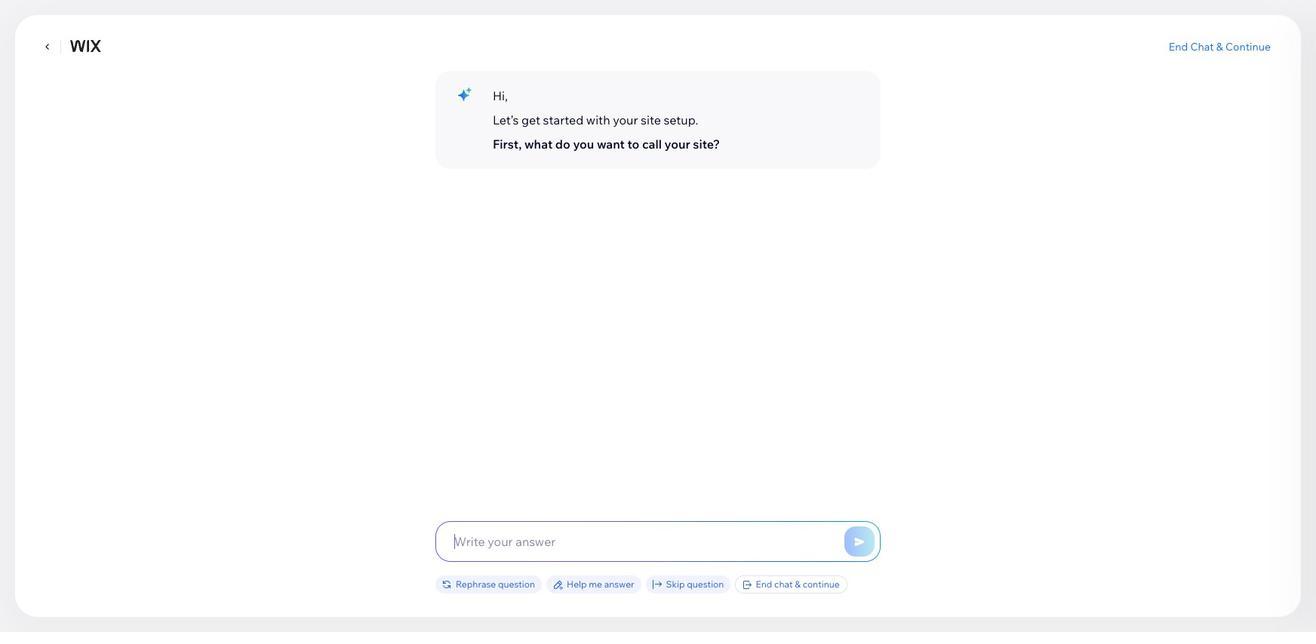 Task type: vqa. For each thing, say whether or not it's contained in the screenshot.
WIX to the bottom
no



Task type: locate. For each thing, give the bounding box(es) containing it.
let's get started with your site setup.
[[493, 112, 698, 128]]

0 vertical spatial &
[[1216, 40, 1223, 54]]

you
[[573, 137, 594, 152]]

0 vertical spatial your
[[613, 112, 638, 128]]

question for skip question
[[687, 579, 724, 590]]

1 question from the left
[[498, 579, 535, 590]]

1 horizontal spatial question
[[687, 579, 724, 590]]

end chat & continue button
[[1169, 40, 1271, 54]]

0 vertical spatial end
[[1169, 40, 1188, 54]]

1 vertical spatial &
[[795, 579, 801, 590]]

skip question
[[666, 579, 724, 590]]

continue
[[1225, 40, 1271, 54]]

0 horizontal spatial question
[[498, 579, 535, 590]]

me
[[589, 579, 602, 590]]

question
[[498, 579, 535, 590], [687, 579, 724, 590]]

2 question from the left
[[687, 579, 724, 590]]

chat
[[774, 579, 793, 590]]

let's
[[493, 112, 519, 128]]

first,
[[493, 137, 522, 152]]

your down setup.
[[664, 137, 690, 152]]

Write your answer text field
[[436, 522, 880, 561]]

0 horizontal spatial &
[[795, 579, 801, 590]]

0 horizontal spatial end
[[756, 579, 772, 590]]

help me answer
[[567, 579, 634, 590]]

1 horizontal spatial your
[[664, 137, 690, 152]]

1 horizontal spatial &
[[1216, 40, 1223, 54]]

1 horizontal spatial end
[[1169, 40, 1188, 54]]

0 horizontal spatial your
[[613, 112, 638, 128]]

your left site on the top
[[613, 112, 638, 128]]

question right skip
[[687, 579, 724, 590]]

&
[[1216, 40, 1223, 54], [795, 579, 801, 590]]

your
[[613, 112, 638, 128], [664, 137, 690, 152]]

to
[[627, 137, 639, 152]]

rephrase
[[456, 579, 496, 590]]

what
[[524, 137, 553, 152]]

end
[[1169, 40, 1188, 54], [756, 579, 772, 590]]

site
[[641, 112, 661, 128]]

first, what do you want to call your site?
[[493, 137, 720, 152]]

1 vertical spatial end
[[756, 579, 772, 590]]

question right rephrase
[[498, 579, 535, 590]]

help
[[567, 579, 587, 590]]



Task type: describe. For each thing, give the bounding box(es) containing it.
question for rephrase question
[[498, 579, 535, 590]]

rephrase question
[[456, 579, 535, 590]]

end for end chat & continue
[[756, 579, 772, 590]]

want
[[597, 137, 625, 152]]

skip
[[666, 579, 685, 590]]

get
[[521, 112, 540, 128]]

with
[[586, 112, 610, 128]]

do
[[555, 137, 570, 152]]

1 vertical spatial your
[[664, 137, 690, 152]]

setup.
[[664, 112, 698, 128]]

started
[[543, 112, 584, 128]]

end for end chat & continue
[[1169, 40, 1188, 54]]

chat
[[1190, 40, 1214, 54]]

continue
[[803, 579, 840, 590]]

answer
[[604, 579, 634, 590]]

end chat & continue
[[756, 579, 840, 590]]

& for chat
[[1216, 40, 1223, 54]]

call
[[642, 137, 662, 152]]

site?
[[693, 137, 720, 152]]

& for chat
[[795, 579, 801, 590]]

hi,
[[493, 88, 508, 103]]

end chat & continue
[[1169, 40, 1271, 54]]



